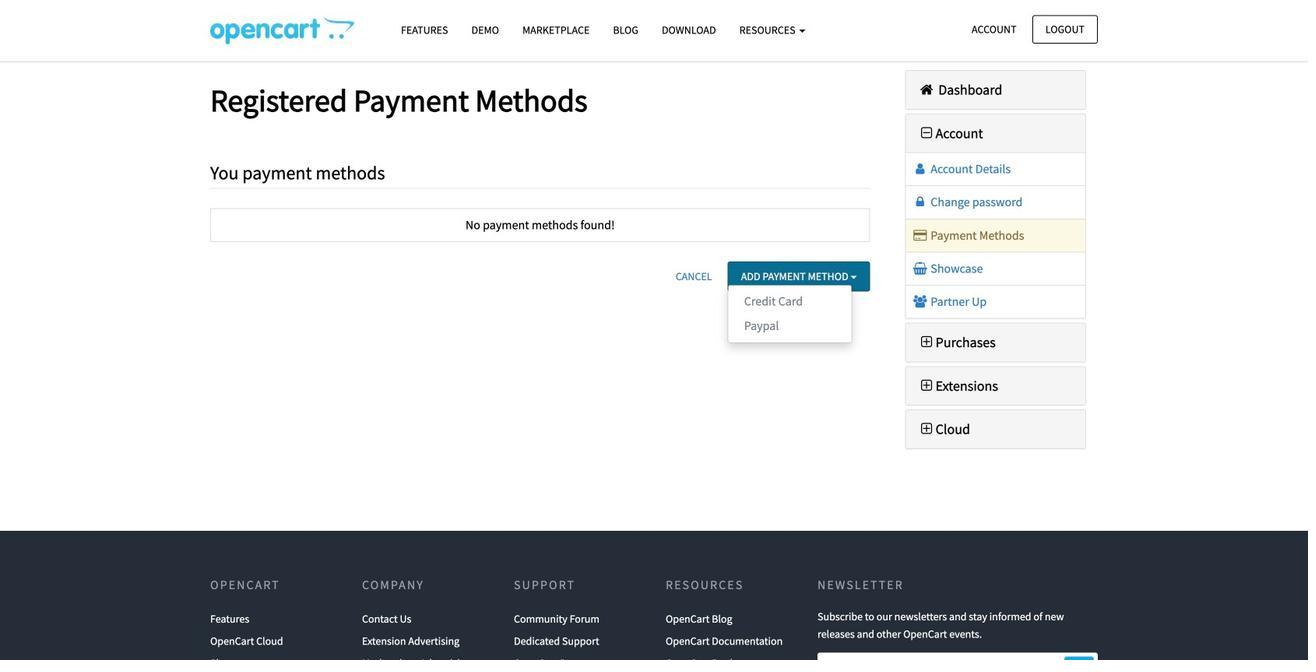 Task type: describe. For each thing, give the bounding box(es) containing it.
lock image
[[912, 196, 928, 208]]

minus square o image
[[918, 126, 936, 140]]

1 plus square o image from the top
[[918, 335, 936, 349]]

opencart - payment methods image
[[210, 16, 354, 44]]

users image
[[912, 296, 928, 308]]

credit card image
[[912, 229, 928, 242]]



Task type: locate. For each thing, give the bounding box(es) containing it.
2 plus square o image from the top
[[918, 422, 936, 436]]

home image
[[918, 83, 936, 97]]

0 vertical spatial plus square o image
[[918, 335, 936, 349]]

1 vertical spatial plus square o image
[[918, 422, 936, 436]]

user image
[[912, 163, 928, 175]]

plus square o image
[[918, 379, 936, 393]]

plus square o image down users image
[[918, 335, 936, 349]]

shopping basket image
[[912, 262, 928, 275]]

plus square o image
[[918, 335, 936, 349], [918, 422, 936, 436]]

plus square o image down plus square o icon
[[918, 422, 936, 436]]



Task type: vqa. For each thing, say whether or not it's contained in the screenshot.
the bottommost the plus square o image
no



